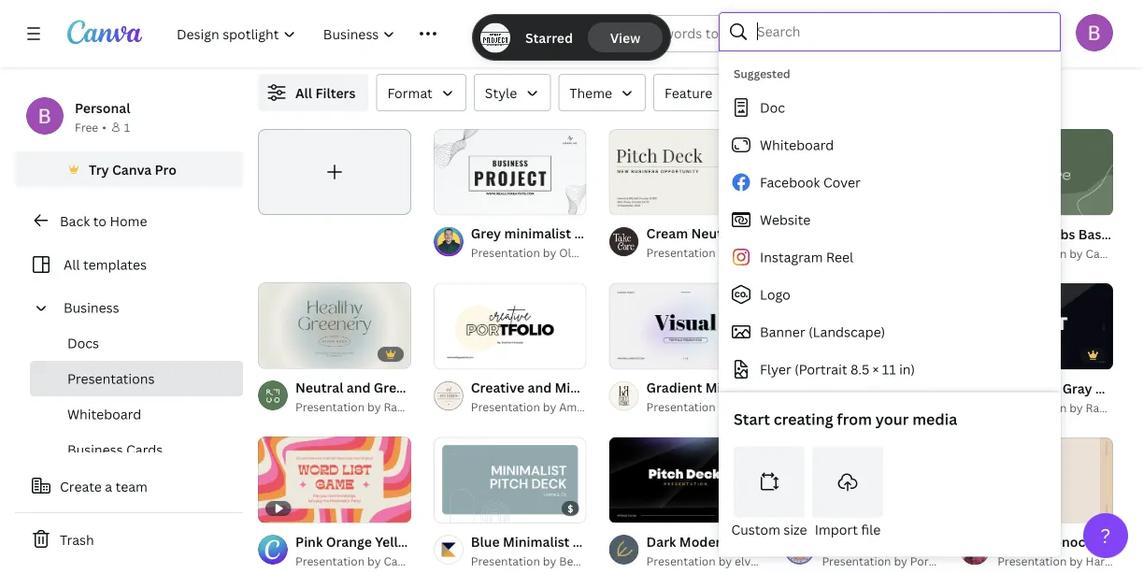 Task type: describe. For each thing, give the bounding box(es) containing it.
by for presentation by bekeen.co
[[543, 553, 557, 569]]

presentation by canva creative studio
[[296, 553, 504, 569]]

business cards link
[[30, 432, 243, 468]]

canva inside button
[[112, 160, 152, 178]]

14 for presentation by olmos carlos
[[472, 194, 484, 207]]

portopath
[[911, 553, 966, 569]]

presentation by portopath studio
[[822, 553, 1004, 569]]

logo
[[760, 286, 791, 303]]

19
[[296, 347, 308, 359]]

of for presentation by elversa
[[631, 501, 645, 514]]

creative inside 'presentation by take care creative' "link"
[[790, 245, 835, 261]]

presentation for presentation by saga design studio
[[822, 245, 892, 261]]

cover
[[824, 173, 861, 191]]

presentation for presentation by giant design
[[822, 399, 892, 415]]

0 vertical spatial whiteboard
[[760, 136, 834, 154]]

crea
[[1123, 246, 1144, 261]]

presentation by saga design studio link
[[822, 244, 1014, 263]]

brown monochrome simple minimalist presentation template image
[[961, 437, 1114, 524]]

flyer
[[760, 361, 792, 378]]

presentation by amit debnath link
[[471, 398, 635, 417]]

price button
[[754, 74, 831, 111]]

instagram reel link
[[719, 238, 1054, 276]]

templates for 17,576 templates
[[299, 87, 362, 104]]

dark modern corporate app development startup pitch deck presentation image
[[609, 437, 763, 523]]

1 vertical spatial whiteboard
[[67, 405, 141, 423]]

by for presentation by portopath studio
[[895, 553, 908, 569]]

import
[[815, 521, 859, 539]]

presentation by elversa
[[647, 553, 774, 569]]

la-
[[735, 399, 753, 415]]

free
[[75, 119, 98, 135]]

8.5
[[851, 361, 870, 378]]

porto
[[753, 399, 783, 415]]

co
[[786, 399, 801, 415]]

minimalist beige cream brand proposal presentation image
[[785, 129, 938, 215]]

trash
[[60, 531, 94, 549]]

presentation by canva crea
[[998, 246, 1144, 261]]

banner
[[760, 323, 806, 341]]

start
[[734, 409, 771, 429]]

of for presentation by olmos carlos
[[455, 194, 469, 207]]

presentation for presentation by elversa
[[647, 553, 716, 569]]

by for presentation by take care creative
[[719, 245, 732, 261]]

bob builder image
[[1077, 14, 1114, 51]]

by for presentation by olmos carlos
[[543, 245, 557, 261]]

all filters button
[[258, 74, 369, 111]]

whiteboard link for 'business cards' link
[[30, 397, 243, 432]]

presentation for presentation by canva crea
[[998, 246, 1067, 261]]

templates for all templates
[[83, 256, 147, 274]]

presentation by la-porto co
[[647, 399, 801, 415]]

1 of 16 link for presentation by la-porto co
[[609, 283, 763, 369]]

presentation by hartaty wij
[[998, 554, 1144, 569]]

feature button
[[654, 74, 747, 111]]

presentation by olmos carlos
[[471, 245, 632, 261]]

1 of 19
[[271, 347, 308, 359]]

1 for presentation by rafiico studio
[[271, 347, 277, 359]]

(portrait
[[795, 361, 848, 378]]

back
[[60, 212, 90, 230]]

search search field up doc link
[[758, 14, 1048, 50]]

by for presentation by elversa
[[719, 553, 732, 569]]

presentation for presentation by rafiico stu
[[998, 400, 1067, 415]]

doc
[[760, 99, 786, 116]]

price
[[765, 84, 797, 101]]

team
[[116, 477, 148, 495]]

1 of 16 link for presentation by elversa
[[609, 437, 763, 523]]

facebook cover
[[760, 173, 861, 191]]

creative and minimal portfolio presentation image
[[434, 283, 587, 369]]

by for presentation by rafiico studio
[[368, 399, 381, 414]]

from
[[837, 409, 873, 429]]

1 for presentation by bekeen.co
[[447, 502, 452, 515]]

presentation for presentation by rafiico studio
[[296, 399, 365, 414]]

stu
[[1126, 400, 1144, 415]]

website
[[760, 211, 811, 229]]

flyer (portrait 8.5 × 11 in)
[[760, 361, 916, 378]]

carlos
[[597, 245, 632, 261]]

presentation by amit debnath
[[471, 399, 635, 415]]

presentation by elversa link
[[647, 552, 774, 571]]

presentation by take care creative
[[647, 245, 835, 261]]

1 of 20 link
[[434, 437, 587, 524]]

olmos
[[559, 245, 594, 261]]

facebook
[[760, 173, 821, 191]]

16 for presentation by la-porto co
[[647, 347, 659, 360]]

doc link
[[719, 89, 1054, 126]]

by for presentation by canva crea
[[1070, 246, 1084, 261]]

blue minimalist business pitch deck presentation image
[[434, 437, 587, 523]]

reel
[[827, 248, 854, 266]]

creating
[[774, 409, 834, 429]]

create
[[60, 477, 102, 495]]

saga
[[911, 245, 936, 261]]

1 of 14 for presentation by amit debnath
[[447, 348, 484, 361]]

personal
[[75, 99, 130, 116]]

banner (landscape) link
[[719, 313, 1054, 351]]

1 of 18
[[623, 193, 659, 206]]

16 for presentation by elversa
[[647, 501, 659, 514]]

business link
[[56, 290, 232, 325]]

•
[[102, 119, 107, 135]]

1 for presentation by take care creative
[[623, 193, 628, 206]]

starred
[[526, 29, 573, 47]]

by for presentation by rafiico stu
[[1070, 400, 1084, 415]]

neutral and green contemporary pitch deck image
[[258, 282, 411, 369]]

back to home
[[60, 212, 147, 230]]

all for all filters
[[296, 84, 312, 101]]

1 for presentation by amit debnath
[[447, 348, 452, 361]]

custom
[[732, 521, 781, 539]]

trash link
[[15, 521, 243, 558]]

all for all templates
[[64, 256, 80, 274]]

whiteboard link for facebook cover link
[[719, 126, 1054, 164]]

home
[[110, 212, 147, 230]]

presentation for presentation by hartaty wij
[[998, 554, 1067, 569]]

create a team button
[[15, 468, 243, 505]]

docs link
[[30, 325, 243, 361]]

bekeen.co
[[559, 553, 615, 569]]

of for presentation by amit debnath
[[455, 348, 469, 361]]

all filters
[[296, 84, 356, 101]]

by for presentation by giant design
[[895, 399, 908, 415]]

20
[[472, 502, 485, 515]]

presentation for presentation by canva creative studio
[[296, 553, 365, 569]]

1 of 20
[[447, 502, 485, 515]]



Task type: locate. For each thing, give the bounding box(es) containing it.
1 vertical spatial business
[[67, 441, 123, 459]]

your
[[876, 409, 909, 429]]

presentations
[[67, 370, 155, 388]]

1 1 of 14 from the top
[[447, 194, 484, 207]]

2 1 of 14 link from the top
[[434, 283, 587, 370]]

presentation by saga design studio
[[822, 245, 1014, 261]]

0 vertical spatial 1 of 16
[[623, 347, 659, 360]]

business up docs
[[64, 299, 119, 317]]

0 vertical spatial 1 of 14
[[447, 194, 484, 207]]

0 horizontal spatial canva
[[112, 160, 152, 178]]

whiteboard link
[[719, 126, 1054, 164], [30, 397, 243, 432]]

back to home link
[[15, 202, 243, 239]]

?
[[1101, 522, 1112, 549]]

2 1 of 16 link from the top
[[609, 437, 763, 523]]

create a team
[[60, 477, 148, 495]]

amit
[[559, 399, 585, 415]]

1 vertical spatial design
[[943, 399, 979, 415]]

status
[[473, 15, 671, 60]]

presentation by take care creative link
[[647, 244, 835, 263]]

templates
[[299, 87, 362, 104], [83, 256, 147, 274]]

flyer (portrait 8.5 × 11 in) link
[[719, 351, 1054, 388]]

1 of 14 link
[[434, 129, 587, 216], [434, 283, 587, 370]]

templates right 17,576
[[299, 87, 362, 104]]

presentation by giant design link
[[822, 398, 979, 417]]

design right saga
[[939, 245, 976, 261]]

1 of 18 link
[[609, 129, 763, 215]]

1 of 14 link for presentation by amit debnath
[[434, 283, 587, 370]]

1 of 16 for presentation by elversa
[[623, 501, 659, 514]]

search search field up feature button at the top
[[619, 16, 794, 51]]

all inside button
[[296, 84, 312, 101]]

1 of 14 link down 'style' 'button'
[[434, 129, 587, 216]]

presentation by hartaty wij link
[[998, 552, 1144, 571]]

1 vertical spatial 1 of 14
[[447, 348, 484, 361]]

1 vertical spatial creative
[[420, 553, 465, 569]]

pro
[[155, 160, 177, 178]]

0 vertical spatial all
[[296, 84, 312, 101]]

0 horizontal spatial creative
[[420, 553, 465, 569]]

presentation by rafiico studio link
[[296, 397, 459, 416]]

filters
[[316, 84, 356, 101]]

0 vertical spatial 14
[[472, 194, 484, 207]]

to
[[93, 212, 107, 230]]

care
[[762, 245, 787, 261]]

start creating from your media
[[734, 409, 958, 429]]

grey minimalist business project presentation image
[[434, 129, 587, 215]]

1 for presentation by elversa
[[623, 501, 628, 514]]

banner (landscape)
[[760, 323, 886, 341]]

brown minimalist casual fashion collection presentation image
[[785, 437, 938, 523]]

hartaty
[[1086, 554, 1128, 569]]

1 of 19 link
[[258, 282, 411, 369]]

elversa
[[735, 553, 774, 569]]

by inside "link"
[[719, 245, 732, 261]]

creative right care
[[790, 245, 835, 261]]

logo link
[[719, 276, 1054, 313]]

1 of 16
[[623, 347, 659, 360], [623, 501, 659, 514]]

0 horizontal spatial all
[[64, 256, 80, 274]]

format
[[388, 84, 433, 101]]

presentation for presentation by amit debnath
[[471, 399, 541, 415]]

business for business cards
[[67, 441, 123, 459]]

facebook cover link
[[719, 164, 1054, 201]]

of for presentation by bekeen.co
[[455, 502, 469, 515]]

templates down 'back to home'
[[83, 256, 147, 274]]

2 1 of 16 from the top
[[623, 501, 659, 514]]

instagram
[[760, 248, 823, 266]]

2 1 of 14 from the top
[[447, 348, 484, 361]]

1 vertical spatial whiteboard link
[[30, 397, 243, 432]]

modern pitch deck presentation template image
[[785, 283, 938, 369]]

1 of 16 right $
[[623, 501, 659, 514]]

try canva pro button
[[15, 152, 243, 187]]

16 up presentation by elversa
[[647, 501, 659, 514]]

presentation for presentation by olmos carlos
[[471, 245, 541, 261]]

wij
[[1130, 554, 1144, 569]]

style
[[485, 84, 517, 101]]

creative down 1 of 20
[[420, 553, 465, 569]]

rafiico
[[384, 399, 421, 414], [1086, 400, 1123, 415]]

1 vertical spatial canva
[[1086, 246, 1120, 261]]

1 14 from the top
[[472, 194, 484, 207]]

1 of 14 for presentation by olmos carlos
[[447, 194, 484, 207]]

theme button
[[559, 74, 646, 111]]

style button
[[474, 74, 551, 111]]

feature
[[665, 84, 713, 101]]

media
[[913, 409, 958, 429]]

presentation by canva crea link
[[998, 244, 1144, 263]]

business
[[64, 299, 119, 317], [67, 441, 123, 459]]

1 of 16 link down presentation by la-porto co link
[[609, 437, 763, 523]]

presentation by giant design
[[822, 399, 979, 415]]

14 up presentation by amit debnath
[[472, 348, 484, 361]]

0 vertical spatial whiteboard link
[[719, 126, 1054, 164]]

black and gray gradient professional presentation image
[[961, 283, 1114, 369]]

0 vertical spatial 1 of 16 link
[[609, 283, 763, 369]]

1 vertical spatial templates
[[83, 256, 147, 274]]

by for presentation by canva creative studio
[[368, 553, 381, 569]]

2 16 from the top
[[647, 501, 659, 514]]

1 of 14 link down presentation by olmos carlos link at the top
[[434, 283, 587, 370]]

1 horizontal spatial rafiico
[[1086, 400, 1123, 415]]

presentation inside "link"
[[471, 553, 541, 569]]

whiteboard down presentations
[[67, 405, 141, 423]]

whiteboard up facebook
[[760, 136, 834, 154]]

1 horizontal spatial creative
[[790, 245, 835, 261]]

1 of 16 link up presentation by la-porto co
[[609, 283, 763, 369]]

all down back on the left
[[64, 256, 80, 274]]

by for presentation by amit debnath
[[543, 399, 557, 415]]

1 of 16 up debnath
[[623, 347, 659, 360]]

presentation by bekeen.co link
[[471, 552, 615, 571]]

business cards
[[67, 441, 163, 459]]

$
[[568, 502, 574, 515]]

presentation for presentation by portopath studio
[[822, 553, 892, 569]]

1 1 of 16 from the top
[[623, 347, 659, 360]]

2 horizontal spatial canva
[[1086, 246, 1120, 261]]

view button
[[588, 22, 663, 52]]

1 vertical spatial 1 of 16 link
[[609, 437, 763, 523]]

0 vertical spatial design
[[939, 245, 976, 261]]

1 horizontal spatial whiteboard
[[760, 136, 834, 154]]

×
[[873, 361, 879, 378]]

1 of 16 for presentation by la-porto co
[[623, 347, 659, 360]]

status containing view
[[473, 15, 671, 60]]

of for presentation by la-porto co
[[631, 347, 645, 360]]

all
[[296, 84, 312, 101], [64, 256, 80, 274]]

1 for presentation by la-porto co
[[623, 347, 628, 360]]

1 vertical spatial 1 of 14 link
[[434, 283, 587, 370]]

0 vertical spatial canva
[[112, 160, 152, 178]]

presentation by rafiico stu link
[[998, 398, 1144, 417]]

1 16 from the top
[[647, 347, 659, 360]]

canva for presentation by canva crea
[[1086, 246, 1120, 261]]

1 1 of 16 link from the top
[[609, 283, 763, 369]]

1 horizontal spatial canva
[[384, 553, 417, 569]]

0 horizontal spatial whiteboard
[[67, 405, 141, 423]]

presentation for presentation by la-porto co
[[647, 399, 716, 415]]

design right giant
[[943, 399, 979, 415]]

0 vertical spatial business
[[64, 299, 119, 317]]

business for business
[[64, 299, 119, 317]]

1 for presentation by olmos carlos
[[447, 194, 452, 207]]

1 of 14 link for presentation by olmos carlos
[[434, 129, 587, 216]]

presentation by olmos carlos link
[[471, 244, 632, 263]]

by for presentation by la-porto co
[[719, 399, 732, 415]]

14
[[472, 194, 484, 207], [472, 348, 484, 361]]

format button
[[376, 74, 467, 111]]

Search search field
[[758, 14, 1048, 50], [619, 16, 794, 51]]

file
[[862, 521, 881, 539]]

1 vertical spatial 1 of 16
[[623, 501, 659, 514]]

view
[[611, 29, 641, 46]]

0 vertical spatial creative
[[790, 245, 835, 261]]

2 14 from the top
[[472, 348, 484, 361]]

instagram reel
[[760, 248, 854, 266]]

debnath
[[588, 399, 635, 415]]

0 vertical spatial templates
[[299, 87, 362, 104]]

creative inside presentation by canva creative studio link
[[420, 553, 465, 569]]

gradient minimal portfolio proposal presentation image
[[609, 283, 763, 369]]

all templates link
[[26, 247, 232, 282]]

cream neutral minimalist new business pitch deck presentation image
[[609, 129, 763, 215]]

presentation for presentation by take care creative
[[647, 245, 716, 261]]

a
[[105, 477, 112, 495]]

top level navigation element
[[165, 15, 537, 52], [165, 15, 537, 52]]

1 vertical spatial 16
[[647, 501, 659, 514]]

presentation for presentation by bekeen.co
[[471, 553, 541, 569]]

canva for presentation by canva creative studio
[[384, 553, 417, 569]]

presentation by bekeen.co
[[471, 553, 615, 569]]

0 vertical spatial 1 of 14 link
[[434, 129, 587, 216]]

1
[[124, 119, 130, 135], [623, 193, 628, 206], [447, 194, 452, 207], [271, 347, 277, 359], [623, 347, 628, 360], [447, 348, 452, 361], [623, 501, 628, 514], [447, 502, 452, 515]]

14 for presentation by amit debnath
[[472, 348, 484, 361]]

custom size
[[732, 521, 808, 539]]

by for presentation by saga design studio
[[895, 245, 908, 261]]

by for presentation by hartaty wij
[[1070, 554, 1084, 569]]

1 horizontal spatial whiteboard link
[[719, 126, 1054, 164]]

docs
[[67, 334, 99, 352]]

16 up presentation by la-porto co
[[647, 347, 659, 360]]

whiteboard link up cover
[[719, 126, 1054, 164]]

presentation by rafiico studio
[[296, 399, 459, 414]]

of for presentation by take care creative
[[631, 193, 645, 206]]

1 vertical spatial 14
[[472, 348, 484, 361]]

presentation by la-porto co link
[[647, 398, 801, 417]]

18
[[647, 193, 659, 206]]

cards
[[126, 441, 163, 459]]

11
[[883, 361, 897, 378]]

by
[[543, 245, 557, 261], [895, 245, 908, 261], [719, 245, 732, 261], [1070, 246, 1084, 261], [368, 399, 381, 414], [543, 399, 557, 415], [895, 399, 908, 415], [719, 399, 732, 415], [1070, 400, 1084, 415], [368, 553, 381, 569], [543, 553, 557, 569], [895, 553, 908, 569], [719, 553, 732, 569], [1070, 554, 1084, 569]]

design for giant
[[943, 399, 979, 415]]

0 horizontal spatial rafiico
[[384, 399, 421, 414]]

business up create a team
[[67, 441, 123, 459]]

whiteboard
[[760, 136, 834, 154], [67, 405, 141, 423]]

rafiico for studio
[[384, 399, 421, 414]]

1 vertical spatial all
[[64, 256, 80, 274]]

None search field
[[582, 15, 807, 52]]

in)
[[900, 361, 916, 378]]

presentation inside "link"
[[647, 245, 716, 261]]

2 vertical spatial canva
[[384, 553, 417, 569]]

try
[[89, 160, 109, 178]]

of for presentation by rafiico studio
[[279, 347, 293, 359]]

1 horizontal spatial all
[[296, 84, 312, 101]]

free •
[[75, 119, 107, 135]]

design for saga
[[939, 245, 976, 261]]

all right 17,576
[[296, 84, 312, 101]]

rafiico for stu
[[1086, 400, 1123, 415]]

0 vertical spatial 16
[[647, 347, 659, 360]]

14 up presentation by olmos carlos
[[472, 194, 484, 207]]

giant
[[911, 399, 940, 415]]

1 1 of 14 link from the top
[[434, 129, 587, 216]]

by inside "link"
[[543, 553, 557, 569]]

1 horizontal spatial templates
[[299, 87, 362, 104]]

take
[[735, 245, 759, 261]]

whiteboard link up cards
[[30, 397, 243, 432]]

0 horizontal spatial whiteboard link
[[30, 397, 243, 432]]

presentation by rafiico stu
[[998, 400, 1144, 415]]

17,576
[[258, 87, 295, 104]]

0 horizontal spatial templates
[[83, 256, 147, 274]]

presentation by portopath studio link
[[822, 552, 1004, 571]]



Task type: vqa. For each thing, say whether or not it's contained in the screenshot.
Uploads button
no



